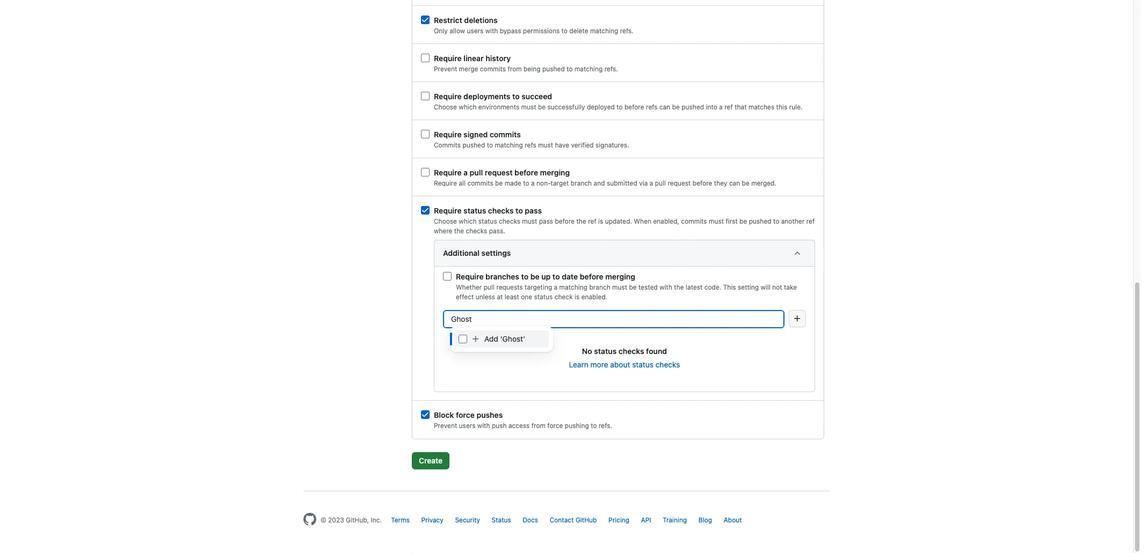 Task type: describe. For each thing, give the bounding box(es) containing it.
signatures.
[[596, 141, 629, 149]]

commits inside require status checks to pass choose which status checks must pass before the ref is updated. when enabled, commits must first be pushed to another ref where the checks pass.
[[681, 218, 707, 225]]

'ghost'
[[500, 335, 525, 344]]

github
[[576, 517, 597, 524]]

0 horizontal spatial ref
[[588, 218, 597, 225]]

refs inside require signed commits commits pushed to matching refs must have verified signatures.
[[525, 141, 536, 149]]

security link
[[455, 517, 480, 524]]

rule.
[[789, 103, 803, 111]]

must inside require branches to be up to date before merging whether pull requests targeting a matching branch must be tested with the latest code. this setting will not take effect unless at least one status check is enabled.
[[612, 284, 627, 291]]

status down all
[[464, 206, 486, 215]]

inc.
[[371, 517, 382, 524]]

create button
[[412, 453, 450, 470]]

effect
[[456, 293, 474, 301]]

to right up
[[553, 272, 560, 281]]

no
[[582, 347, 592, 356]]

Require branches to be up to date before merging checkbox
[[443, 272, 452, 281]]

merge
[[459, 65, 478, 73]]

a left non-
[[531, 179, 535, 187]]

terms link
[[391, 517, 410, 524]]

have
[[555, 141, 569, 149]]

before inside require branches to be up to date before merging whether pull requests targeting a matching branch must be tested with the latest code. this setting will not take effect unless at least one status check is enabled.
[[580, 272, 604, 281]]

github,
[[346, 517, 369, 524]]

add
[[484, 335, 498, 344]]

can inside require deployments to succeed choose which environments must be successfully deployed to before refs can be pushed into a ref that matches this rule.
[[660, 103, 670, 111]]

this
[[776, 103, 788, 111]]

about
[[724, 517, 742, 524]]

another
[[781, 218, 805, 225]]

before left they
[[693, 179, 712, 187]]

status up pass.
[[478, 218, 497, 225]]

enabled,
[[653, 218, 680, 225]]

least
[[505, 293, 519, 301]]

delete
[[570, 27, 588, 34]]

latest
[[686, 284, 703, 291]]

requests
[[497, 284, 523, 291]]

2 horizontal spatial ref
[[807, 218, 815, 225]]

collapse image
[[793, 249, 802, 258]]

Enter the name of a status check text field
[[450, 314, 784, 324]]

unless
[[476, 293, 495, 301]]

verified
[[571, 141, 594, 149]]

ref inside require deployments to succeed choose which environments must be successfully deployed to before refs can be pushed into a ref that matches this rule.
[[725, 103, 733, 111]]

to inside require signed commits commits pushed to matching refs must have verified signatures.
[[487, 141, 493, 149]]

choose inside require deployments to succeed choose which environments must be successfully deployed to before refs can be pushed into a ref that matches this rule.
[[434, 103, 457, 111]]

prevent for block
[[434, 422, 457, 430]]

to inside require linear history prevent merge commits from being pushed to matching refs.
[[567, 65, 573, 73]]

that
[[735, 103, 747, 111]]

api link
[[641, 517, 651, 524]]

terms
[[391, 517, 410, 524]]

tested
[[639, 284, 658, 291]]

blog
[[699, 517, 712, 524]]

before inside require status checks to pass choose which status checks must pass before the ref is updated. when enabled, commits must first be pushed to another ref where the checks pass.
[[555, 218, 575, 225]]

contact github
[[550, 517, 597, 524]]

require branches to be up to date before merging whether pull requests targeting a matching branch must be tested with the latest code. this setting will not take effect unless at least one status check is enabled.
[[456, 272, 797, 301]]

0 vertical spatial pull
[[470, 168, 483, 177]]

to inside restrict deletions only allow users with bypass permissions to delete matching refs.
[[562, 27, 568, 34]]

learn
[[569, 360, 589, 369]]

status up more at right bottom
[[594, 347, 617, 356]]

require status checks to pass choose which status checks must pass before the ref is updated. when enabled, commits must first be pushed to another ref where the checks pass.
[[434, 206, 815, 235]]

submitted
[[607, 179, 637, 187]]

require for require deployments to succeed
[[434, 92, 462, 101]]

successfully
[[548, 103, 585, 111]]

pass.
[[489, 227, 505, 235]]

refs. for require linear history
[[605, 65, 618, 73]]

pushes
[[477, 411, 503, 420]]

matching inside require linear history prevent merge commits from being pushed to matching refs.
[[575, 65, 603, 73]]

where
[[434, 227, 453, 235]]

add 'ghost' list box
[[450, 327, 553, 352]]

learn more about status checks link
[[569, 360, 680, 369]]

refs inside require deployments to succeed choose which environments must be successfully deployed to before refs can be pushed into a ref that matches this rule.
[[646, 103, 658, 111]]

about
[[610, 360, 630, 369]]

branch for require branches to be up to date before merging
[[589, 284, 611, 291]]

© 2023 github, inc.
[[321, 517, 382, 524]]

branches
[[486, 272, 519, 281]]

matching inside require signed commits commits pushed to matching refs must have verified signatures.
[[495, 141, 523, 149]]

target
[[551, 179, 569, 187]]

non-
[[537, 179, 551, 187]]

found
[[646, 347, 667, 356]]

pushed inside require deployments to succeed choose which environments must be successfully deployed to before refs can be pushed into a ref that matches this rule.
[[682, 103, 704, 111]]

bypass
[[500, 27, 521, 34]]

setting
[[738, 284, 759, 291]]

require for require signed commits
[[434, 130, 462, 139]]

with inside require branches to be up to date before merging whether pull requests targeting a matching branch must be tested with the latest code. this setting will not take effect unless at least one status check is enabled.
[[660, 284, 672, 291]]

only
[[434, 27, 448, 34]]

up
[[542, 272, 551, 281]]

the inside require branches to be up to date before merging whether pull requests targeting a matching branch must be tested with the latest code. this setting will not take effect unless at least one status check is enabled.
[[674, 284, 684, 291]]

status
[[492, 517, 511, 524]]

branch for require a pull request before merging
[[571, 179, 592, 187]]

be left merged.
[[742, 179, 750, 187]]

commits inside require signed commits commits pushed to matching refs must have verified signatures.
[[490, 130, 521, 139]]

require for require linear history
[[434, 54, 462, 63]]

commits
[[434, 141, 461, 149]]

push
[[492, 422, 507, 430]]

require for require a pull request before merging
[[434, 168, 462, 177]]

2023
[[328, 517, 344, 524]]

require for require status checks to pass
[[434, 206, 462, 215]]

a inside require branches to be up to date before merging whether pull requests targeting a matching branch must be tested with the latest code. this setting will not take effect unless at least one status check is enabled.
[[554, 284, 558, 291]]

deployed
[[587, 103, 615, 111]]

must inside require deployments to succeed choose which environments must be successfully deployed to before refs can be pushed into a ref that matches this rule.
[[521, 103, 536, 111]]

pricing link
[[609, 517, 630, 524]]

training link
[[663, 517, 687, 524]]

restrict deletions only allow users with bypass permissions to delete matching refs.
[[434, 16, 634, 34]]

before inside require deployments to succeed choose which environments must be successfully deployed to before refs can be pushed into a ref that matches this rule.
[[625, 103, 644, 111]]

with for block force pushes
[[477, 422, 490, 430]]

can inside require a pull request before merging require all commits be made to a non-target branch and submitted via a pull request before they can be merged.
[[729, 179, 740, 187]]

pushing
[[565, 422, 589, 430]]

environments
[[478, 103, 520, 111]]

matching inside restrict deletions only allow users with bypass permissions to delete matching refs.
[[590, 27, 618, 34]]

allow
[[450, 27, 465, 34]]

they
[[714, 179, 728, 187]]

commits inside require a pull request before merging require all commits be made to a non-target branch and submitted via a pull request before they can be merged.
[[468, 179, 493, 187]]

1 vertical spatial pull
[[655, 179, 666, 187]]

which inside require deployments to succeed choose which environments must be successfully deployed to before refs can be pushed into a ref that matches this rule.
[[459, 103, 477, 111]]

api
[[641, 517, 651, 524]]

Require signed commits checkbox
[[421, 130, 430, 139]]

additional settings
[[443, 249, 511, 258]]

updated.
[[605, 218, 632, 225]]

pushed inside require status checks to pass choose which status checks must pass before the ref is updated. when enabled, commits must first be pushed to another ref where the checks pass.
[[749, 218, 772, 225]]

and
[[594, 179, 605, 187]]

made
[[505, 179, 522, 187]]

0 vertical spatial pass
[[525, 206, 542, 215]]

must down non-
[[522, 218, 537, 225]]

require left all
[[434, 179, 457, 187]]

contact
[[550, 517, 574, 524]]

merging inside require a pull request before merging require all commits be made to a non-target branch and submitted via a pull request before they can be merged.
[[540, 168, 570, 177]]

be left made
[[495, 179, 503, 187]]



Task type: locate. For each thing, give the bounding box(es) containing it.
commits right all
[[468, 179, 493, 187]]

deployments
[[464, 92, 511, 101]]

ref left updated. at right top
[[588, 218, 597, 225]]

0 vertical spatial is
[[598, 218, 603, 225]]

branch left "and"
[[571, 179, 592, 187]]

be right first
[[740, 218, 747, 225]]

merging up target
[[540, 168, 570, 177]]

0 vertical spatial prevent
[[434, 65, 457, 73]]

a up all
[[464, 168, 468, 177]]

homepage image
[[303, 513, 316, 526]]

1 vertical spatial merging
[[606, 272, 635, 281]]

1 vertical spatial request
[[668, 179, 691, 187]]

users down deletions
[[467, 27, 484, 34]]

not
[[773, 284, 782, 291]]

which down deployments
[[459, 103, 477, 111]]

enabled.
[[582, 293, 608, 301]]

matching down delete
[[575, 65, 603, 73]]

0 vertical spatial branch
[[571, 179, 592, 187]]

1 vertical spatial users
[[459, 422, 476, 430]]

matching
[[590, 27, 618, 34], [575, 65, 603, 73], [495, 141, 523, 149], [559, 284, 588, 291]]

users for deletions
[[467, 27, 484, 34]]

0 horizontal spatial can
[[660, 103, 670, 111]]

Require deployments to succeed checkbox
[[421, 92, 430, 100]]

2 choose from the top
[[434, 218, 457, 225]]

privacy
[[421, 517, 444, 524]]

refs right "deployed"
[[646, 103, 658, 111]]

which inside require status checks to pass choose which status checks must pass before the ref is updated. when enabled, commits must first be pushed to another ref where the checks pass.
[[459, 218, 477, 225]]

docs
[[523, 517, 538, 524]]

a right into
[[719, 103, 723, 111]]

footer
[[295, 491, 838, 553]]

0 horizontal spatial the
[[454, 227, 464, 235]]

1 horizontal spatial merging
[[606, 272, 635, 281]]

0 vertical spatial the
[[577, 218, 586, 225]]

prevent inside require linear history prevent merge commits from being pushed to matching refs.
[[434, 65, 457, 73]]

1 vertical spatial choose
[[434, 218, 457, 225]]

0 horizontal spatial pull
[[470, 168, 483, 177]]

users
[[467, 27, 484, 34], [459, 422, 476, 430]]

to up environments
[[512, 92, 520, 101]]

1 vertical spatial prevent
[[434, 422, 457, 430]]

from inside block force pushes prevent users with push access from force pushing to refs.
[[532, 422, 546, 430]]

history
[[486, 54, 511, 63]]

matching right delete
[[590, 27, 618, 34]]

security
[[455, 517, 480, 524]]

via
[[639, 179, 648, 187]]

be left tested
[[629, 284, 637, 291]]

pass
[[525, 206, 542, 215], [539, 218, 553, 225]]

the left latest on the right bottom of page
[[674, 284, 684, 291]]

to right pushing
[[591, 422, 597, 430]]

merged.
[[752, 179, 777, 187]]

1 vertical spatial pass
[[539, 218, 553, 225]]

with down 'pushes'
[[477, 422, 490, 430]]

prevent
[[434, 65, 457, 73], [434, 422, 457, 430]]

2 vertical spatial refs.
[[599, 422, 612, 430]]

1 vertical spatial with
[[660, 284, 672, 291]]

1 horizontal spatial is
[[598, 218, 603, 225]]

refs. up require deployments to succeed choose which environments must be successfully deployed to before refs can be pushed into a ref that matches this rule.
[[605, 65, 618, 73]]

choose inside require status checks to pass choose which status checks must pass before the ref is updated. when enabled, commits must first be pushed to another ref where the checks pass.
[[434, 218, 457, 225]]

©
[[321, 517, 326, 524]]

at
[[497, 293, 503, 301]]

1 horizontal spatial can
[[729, 179, 740, 187]]

require inside require status checks to pass choose which status checks must pass before the ref is updated. when enabled, commits must first be pushed to another ref where the checks pass.
[[434, 206, 462, 215]]

0 horizontal spatial force
[[456, 411, 475, 420]]

prevent for require
[[434, 65, 457, 73]]

1 vertical spatial from
[[532, 422, 546, 430]]

pull down signed
[[470, 168, 483, 177]]

request
[[485, 168, 513, 177], [668, 179, 691, 187]]

must left first
[[709, 218, 724, 225]]

2 vertical spatial pull
[[484, 284, 495, 291]]

Block force pushes checkbox
[[421, 411, 430, 420]]

before up made
[[515, 168, 538, 177]]

to down made
[[516, 206, 523, 215]]

0 horizontal spatial is
[[575, 293, 580, 301]]

the right the where on the left of page
[[454, 227, 464, 235]]

a right via
[[650, 179, 653, 187]]

commits down environments
[[490, 130, 521, 139]]

from right access
[[532, 422, 546, 430]]

plus image
[[472, 335, 480, 344]]

be inside require status checks to pass choose which status checks must pass before the ref is updated. when enabled, commits must first be pushed to another ref where the checks pass.
[[740, 218, 747, 225]]

when
[[634, 218, 652, 225]]

require for require branches to be up to date before merging
[[456, 272, 484, 281]]

with inside block force pushes prevent users with push access from force pushing to refs.
[[477, 422, 490, 430]]

refs. inside block force pushes prevent users with push access from force pushing to refs.
[[599, 422, 612, 430]]

refs. inside require linear history prevent merge commits from being pushed to matching refs.
[[605, 65, 618, 73]]

0 vertical spatial request
[[485, 168, 513, 177]]

with right tested
[[660, 284, 672, 291]]

2 vertical spatial the
[[674, 284, 684, 291]]

restrict
[[434, 16, 462, 24]]

0 vertical spatial users
[[467, 27, 484, 34]]

must left tested
[[612, 284, 627, 291]]

a inside require deployments to succeed choose which environments must be successfully deployed to before refs can be pushed into a ref that matches this rule.
[[719, 103, 723, 111]]

require right require linear history option
[[434, 54, 462, 63]]

branch inside require a pull request before merging require all commits be made to a non-target branch and submitted via a pull request before they can be merged.
[[571, 179, 592, 187]]

require a pull request before merging require all commits be made to a non-target branch and submitted via a pull request before they can be merged.
[[434, 168, 777, 187]]

commits inside require linear history prevent merge commits from being pushed to matching refs.
[[480, 65, 506, 73]]

no status checks found learn more about status checks
[[569, 347, 680, 369]]

from left being
[[508, 65, 522, 73]]

pull up unless
[[484, 284, 495, 291]]

commits down history
[[480, 65, 506, 73]]

1 horizontal spatial ref
[[725, 103, 733, 111]]

blog link
[[699, 517, 712, 524]]

users inside block force pushes prevent users with push access from force pushing to refs.
[[459, 422, 476, 430]]

require deployments to succeed choose which environments must be successfully deployed to before refs can be pushed into a ref that matches this rule.
[[434, 92, 803, 111]]

pushed
[[542, 65, 565, 73], [682, 103, 704, 111], [463, 141, 485, 149], [749, 218, 772, 225]]

matches
[[749, 103, 775, 111]]

1 vertical spatial branch
[[589, 284, 611, 291]]

to
[[562, 27, 568, 34], [567, 65, 573, 73], [512, 92, 520, 101], [617, 103, 623, 111], [487, 141, 493, 149], [523, 179, 529, 187], [516, 206, 523, 215], [773, 218, 780, 225], [521, 272, 529, 281], [553, 272, 560, 281], [591, 422, 597, 430]]

pull inside require branches to be up to date before merging whether pull requests targeting a matching branch must be tested with the latest code. this setting will not take effect unless at least one status check is enabled.
[[484, 284, 495, 291]]

all
[[459, 179, 466, 187]]

can left into
[[660, 103, 670, 111]]

branch up enabled. on the right of page
[[589, 284, 611, 291]]

to inside block force pushes prevent users with push access from force pushing to refs.
[[591, 422, 597, 430]]

branch inside require branches to be up to date before merging whether pull requests targeting a matching branch must be tested with the latest code. this setting will not take effect unless at least one status check is enabled.
[[589, 284, 611, 291]]

0 horizontal spatial from
[[508, 65, 522, 73]]

privacy link
[[421, 517, 444, 524]]

commits right enabled,
[[681, 218, 707, 225]]

0 vertical spatial choose
[[434, 103, 457, 111]]

1 horizontal spatial request
[[668, 179, 691, 187]]

before right "deployed"
[[625, 103, 644, 111]]

1 horizontal spatial pull
[[484, 284, 495, 291]]

before up enabled. on the right of page
[[580, 272, 604, 281]]

Require status checks to pass checkbox
[[421, 206, 430, 215]]

is inside require status checks to pass choose which status checks must pass before the ref is updated. when enabled, commits must first be pushed to another ref where the checks pass.
[[598, 218, 603, 225]]

pushed inside require linear history prevent merge commits from being pushed to matching refs.
[[542, 65, 565, 73]]

with inside restrict deletions only allow users with bypass permissions to delete matching refs.
[[485, 27, 498, 34]]

from inside require linear history prevent merge commits from being pushed to matching refs.
[[508, 65, 522, 73]]

1 prevent from the top
[[434, 65, 457, 73]]

2 horizontal spatial the
[[674, 284, 684, 291]]

1 vertical spatial force
[[548, 422, 563, 430]]

to up targeting
[[521, 272, 529, 281]]

force
[[456, 411, 475, 420], [548, 422, 563, 430]]

require inside require branches to be up to date before merging whether pull requests targeting a matching branch must be tested with the latest code. this setting will not take effect unless at least one status check is enabled.
[[456, 272, 484, 281]]

before down target
[[555, 218, 575, 225]]

1 vertical spatial which
[[459, 218, 477, 225]]

will
[[761, 284, 771, 291]]

0 horizontal spatial request
[[485, 168, 513, 177]]

about link
[[724, 517, 742, 524]]

targeting
[[525, 284, 552, 291]]

linear
[[464, 54, 484, 63]]

0 vertical spatial refs.
[[620, 27, 634, 34]]

choose
[[434, 103, 457, 111], [434, 218, 457, 225]]

1 horizontal spatial refs
[[646, 103, 658, 111]]

additional
[[443, 249, 480, 258]]

Restrict deletions checkbox
[[421, 16, 430, 24]]

0 vertical spatial refs
[[646, 103, 658, 111]]

0 vertical spatial merging
[[540, 168, 570, 177]]

with for restrict deletions
[[485, 27, 498, 34]]

force right block
[[456, 411, 475, 420]]

refs
[[646, 103, 658, 111], [525, 141, 536, 149]]

pushed right being
[[542, 65, 565, 73]]

prevent inside block force pushes prevent users with push access from force pushing to refs.
[[434, 422, 457, 430]]

require up the where on the left of page
[[434, 206, 462, 215]]

1 horizontal spatial the
[[577, 218, 586, 225]]

1 vertical spatial is
[[575, 293, 580, 301]]

is right "check"
[[575, 293, 580, 301]]

is inside require branches to be up to date before merging whether pull requests targeting a matching branch must be tested with the latest code. this setting will not take effect unless at least one status check is enabled.
[[575, 293, 580, 301]]

1 which from the top
[[459, 103, 477, 111]]

to right "deployed"
[[617, 103, 623, 111]]

0 vertical spatial which
[[459, 103, 477, 111]]

refs. for restrict deletions
[[620, 27, 634, 34]]

choose up commits
[[434, 103, 457, 111]]

checks
[[488, 206, 514, 215], [499, 218, 520, 225], [466, 227, 487, 235], [619, 347, 644, 356], [656, 360, 680, 369]]

block force pushes prevent users with push access from force pushing to refs.
[[434, 411, 612, 430]]

0 vertical spatial can
[[660, 103, 670, 111]]

0 vertical spatial from
[[508, 65, 522, 73]]

check
[[555, 293, 573, 301]]

the left updated. at right top
[[577, 218, 586, 225]]

settings
[[482, 249, 511, 258]]

with down deletions
[[485, 27, 498, 34]]

require up all
[[434, 168, 462, 177]]

1 horizontal spatial from
[[532, 422, 546, 430]]

0 vertical spatial force
[[456, 411, 475, 420]]

be left into
[[672, 103, 680, 111]]

must left have
[[538, 141, 553, 149]]

request right via
[[668, 179, 691, 187]]

into
[[706, 103, 718, 111]]

pushed left into
[[682, 103, 704, 111]]

choose up the where on the left of page
[[434, 218, 457, 225]]

pushed right first
[[749, 218, 772, 225]]

require signed commits commits pushed to matching refs must have verified signatures.
[[434, 130, 629, 149]]

code.
[[705, 284, 722, 291]]

pull
[[470, 168, 483, 177], [655, 179, 666, 187], [484, 284, 495, 291]]

1 vertical spatial the
[[454, 227, 464, 235]]

pushed down signed
[[463, 141, 485, 149]]

request up made
[[485, 168, 513, 177]]

1 choose from the top
[[434, 103, 457, 111]]

status down targeting
[[534, 293, 553, 301]]

refs. right pushing
[[599, 422, 612, 430]]

pull right via
[[655, 179, 666, 187]]

which up additional
[[459, 218, 477, 225]]

ref right another
[[807, 218, 815, 225]]

ref
[[725, 103, 733, 111], [588, 218, 597, 225], [807, 218, 815, 225]]

require up whether
[[456, 272, 484, 281]]

0 horizontal spatial refs
[[525, 141, 536, 149]]

block
[[434, 411, 454, 420]]

users inside restrict deletions only allow users with bypass permissions to delete matching refs.
[[467, 27, 484, 34]]

force left pushing
[[548, 422, 563, 430]]

deletions
[[464, 16, 498, 24]]

matching down date
[[559, 284, 588, 291]]

require inside require deployments to succeed choose which environments must be successfully deployed to before refs can be pushed into a ref that matches this rule.
[[434, 92, 462, 101]]

to right made
[[523, 179, 529, 187]]

be
[[538, 103, 546, 111], [672, 103, 680, 111], [495, 179, 503, 187], [742, 179, 750, 187], [740, 218, 747, 225], [531, 272, 540, 281], [629, 284, 637, 291]]

1 vertical spatial refs
[[525, 141, 536, 149]]

require right require deployments to succeed checkbox
[[434, 92, 462, 101]]

pushed inside require signed commits commits pushed to matching refs must have verified signatures.
[[463, 141, 485, 149]]

1 vertical spatial refs.
[[605, 65, 618, 73]]

refs.
[[620, 27, 634, 34], [605, 65, 618, 73], [599, 422, 612, 430]]

signed
[[464, 130, 488, 139]]

status inside require branches to be up to date before merging whether pull requests targeting a matching branch must be tested with the latest code. this setting will not take effect unless at least one status check is enabled.
[[534, 293, 553, 301]]

require up commits
[[434, 130, 462, 139]]

add 'ghost'
[[484, 335, 525, 344]]

docs link
[[523, 517, 538, 524]]

footer containing © 2023 github, inc.
[[295, 491, 838, 553]]

require
[[434, 54, 462, 63], [434, 92, 462, 101], [434, 130, 462, 139], [434, 168, 462, 177], [434, 179, 457, 187], [434, 206, 462, 215], [456, 272, 484, 281]]

first
[[726, 218, 738, 225]]

succeed
[[522, 92, 552, 101]]

0 vertical spatial with
[[485, 27, 498, 34]]

matching inside require branches to be up to date before merging whether pull requests targeting a matching branch must be tested with the latest code. this setting will not take effect unless at least one status check is enabled.
[[559, 284, 588, 291]]

to right being
[[567, 65, 573, 73]]

ref left that
[[725, 103, 733, 111]]

refs left have
[[525, 141, 536, 149]]

prevent left merge
[[434, 65, 457, 73]]

add selected status checks image
[[793, 315, 802, 323]]

branch
[[571, 179, 592, 187], [589, 284, 611, 291]]

2 which from the top
[[459, 218, 477, 225]]

add 'ghost' option
[[454, 331, 549, 348]]

permissions
[[523, 27, 560, 34]]

require linear history prevent merge commits from being pushed to matching refs.
[[434, 54, 618, 73]]

whether
[[456, 284, 482, 291]]

must inside require signed commits commits pushed to matching refs must have verified signatures.
[[538, 141, 553, 149]]

status down found
[[632, 360, 654, 369]]

must down succeed
[[521, 103, 536, 111]]

Require linear history checkbox
[[421, 54, 430, 62]]

require inside require signed commits commits pushed to matching refs must have verified signatures.
[[434, 130, 462, 139]]

prevent down block
[[434, 422, 457, 430]]

1 horizontal spatial force
[[548, 422, 563, 430]]

more
[[591, 360, 608, 369]]

users left push
[[459, 422, 476, 430]]

contact github link
[[550, 517, 597, 524]]

merging up enabled. on the right of page
[[606, 272, 635, 281]]

merging
[[540, 168, 570, 177], [606, 272, 635, 281]]

be down succeed
[[538, 103, 546, 111]]

refs. inside restrict deletions only allow users with bypass permissions to delete matching refs.
[[620, 27, 634, 34]]

a up "check"
[[554, 284, 558, 291]]

Require a pull request before merging checkbox
[[421, 168, 430, 177]]

being
[[524, 65, 541, 73]]

to down signed
[[487, 141, 493, 149]]

2 horizontal spatial pull
[[655, 179, 666, 187]]

pricing
[[609, 517, 630, 524]]

one
[[521, 293, 532, 301]]

is left updated. at right top
[[598, 218, 603, 225]]

to inside require a pull request before merging require all commits be made to a non-target branch and submitted via a pull request before they can be merged.
[[523, 179, 529, 187]]

2 vertical spatial with
[[477, 422, 490, 430]]

refs. right delete
[[620, 27, 634, 34]]

users for force
[[459, 422, 476, 430]]

1 vertical spatial can
[[729, 179, 740, 187]]

this
[[723, 284, 736, 291]]

0 horizontal spatial merging
[[540, 168, 570, 177]]

matching up made
[[495, 141, 523, 149]]

to left delete
[[562, 27, 568, 34]]

2 prevent from the top
[[434, 422, 457, 430]]

merging inside require branches to be up to date before merging whether pull requests targeting a matching branch must be tested with the latest code. this setting will not take effect unless at least one status check is enabled.
[[606, 272, 635, 281]]

a
[[719, 103, 723, 111], [464, 168, 468, 177], [531, 179, 535, 187], [650, 179, 653, 187], [554, 284, 558, 291]]

be left up
[[531, 272, 540, 281]]

to left another
[[773, 218, 780, 225]]

require inside require linear history prevent merge commits from being pushed to matching refs.
[[434, 54, 462, 63]]

can right they
[[729, 179, 740, 187]]



Task type: vqa. For each thing, say whether or not it's contained in the screenshot.
take
yes



